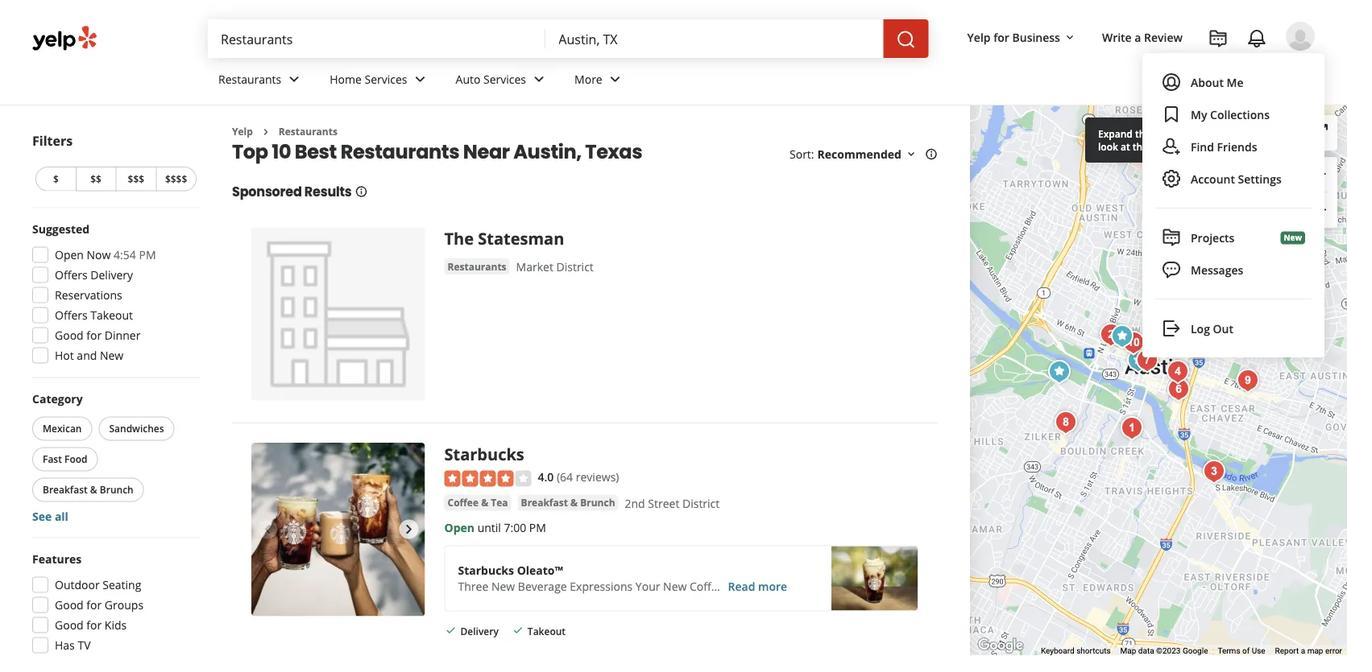 Task type: vqa. For each thing, say whether or not it's contained in the screenshot.
Best Accountants near Cornelius, NC
no



Task type: locate. For each thing, give the bounding box(es) containing it.
features
[[32, 552, 82, 567]]

salty sow image
[[1241, 248, 1273, 280]]

1 none field from the left
[[221, 30, 533, 48]]

for up good for kids on the left bottom
[[86, 598, 102, 613]]

24 chevron down v2 image right auto services
[[529, 70, 549, 89]]

yelp left 16 chevron right v2 image
[[232, 125, 253, 138]]

a for report
[[1301, 647, 1306, 656]]

delivery right 16 checkmark v2 icon
[[461, 625, 499, 638]]

1 offers from the top
[[55, 268, 88, 283]]

coffee & tea
[[448, 496, 508, 510]]

brunch down reviews)
[[580, 496, 615, 510]]

2nd
[[625, 496, 645, 511]]

$$$
[[128, 172, 144, 186]]

0 vertical spatial offers
[[55, 268, 88, 283]]

0 horizontal spatial coffee
[[448, 496, 479, 510]]

0 horizontal spatial open
[[55, 247, 84, 263]]

pm right 7:00
[[529, 520, 546, 536]]

log out button
[[1156, 313, 1312, 345]]

pm right 4:54
[[139, 247, 156, 263]]

zoom out image
[[1310, 200, 1330, 220]]

24 chevron down v2 image inside auto services link
[[529, 70, 549, 89]]

0 vertical spatial open
[[55, 247, 84, 263]]

1 horizontal spatial breakfast & brunch button
[[518, 495, 619, 511]]

starbucks oleato™
[[458, 563, 563, 578]]

0 horizontal spatial &
[[90, 484, 97, 497]]

services for auto services
[[484, 71, 526, 87]]

0 horizontal spatial 16 chevron down v2 image
[[905, 148, 918, 161]]

yelp for 'yelp' link
[[232, 125, 253, 138]]

services right "auto"
[[484, 71, 526, 87]]

0 vertical spatial district
[[556, 259, 594, 275]]

0 horizontal spatial breakfast & brunch button
[[32, 478, 144, 502]]

0 horizontal spatial brunch
[[100, 484, 134, 497]]

16 chevron down v2 image right business at the top
[[1064, 31, 1077, 44]]

0 vertical spatial good
[[55, 328, 84, 343]]

1 horizontal spatial &
[[481, 496, 488, 510]]

1 horizontal spatial map
[[1225, 126, 1249, 141]]

1 vertical spatial takeout
[[528, 625, 566, 638]]

write a review link
[[1096, 23, 1189, 52]]

1 horizontal spatial breakfast & brunch
[[521, 496, 615, 510]]

1 vertical spatial a
[[1206, 127, 1212, 140]]

16 chevron down v2 image
[[1064, 31, 1077, 44], [905, 148, 918, 161]]

brunch
[[100, 484, 134, 497], [580, 496, 615, 510]]

services
[[365, 71, 407, 87], [484, 71, 526, 87]]

starbucks for starbucks oleato™
[[458, 563, 514, 578]]

0 horizontal spatial 24 chevron down v2 image
[[411, 70, 430, 89]]

none field up business categories 'element'
[[559, 30, 871, 48]]

0 horizontal spatial breakfast & brunch
[[43, 484, 134, 497]]

pm
[[139, 247, 156, 263], [529, 520, 546, 536]]

see all
[[32, 509, 68, 525]]

1 good from the top
[[55, 328, 84, 343]]

the statesman link
[[444, 228, 564, 250]]

more link
[[562, 58, 638, 105]]

kids
[[105, 618, 127, 633]]

2 24 chevron down v2 image from the left
[[529, 70, 549, 89]]

breakfast up all
[[43, 484, 88, 497]]

look
[[1098, 140, 1118, 153]]

open inside group
[[55, 247, 84, 263]]

2 horizontal spatial map
[[1308, 647, 1324, 656]]

of
[[1243, 647, 1250, 656]]

restaurants link right 16 chevron right v2 image
[[279, 125, 338, 138]]

1 horizontal spatial 24 chevron down v2 image
[[529, 70, 549, 89]]

good
[[55, 328, 84, 343], [55, 598, 84, 613], [55, 618, 84, 633]]

district
[[556, 259, 594, 275], [683, 496, 720, 511]]

3 good from the top
[[55, 618, 84, 633]]

slideshow element
[[251, 443, 425, 617]]

2 horizontal spatial &
[[571, 496, 578, 510]]

1 vertical spatial starbucks
[[458, 563, 514, 578]]

2nd street district
[[625, 496, 720, 511]]

close image
[[1268, 123, 1281, 137]]

2 good from the top
[[55, 598, 84, 613]]

keyboard shortcuts button
[[1041, 646, 1111, 657]]

0 horizontal spatial map
[[1153, 127, 1174, 140]]

collections
[[1210, 107, 1270, 122]]

24 settings v2 image
[[1162, 169, 1181, 189]]

messages
[[1191, 262, 1244, 278]]

0 vertical spatial starbucks
[[444, 443, 524, 465]]

read more
[[728, 579, 787, 595]]

1 24 chevron down v2 image from the left
[[411, 70, 430, 89]]

2 vertical spatial restaurants link
[[444, 259, 510, 275]]

24 chevron down v2 image inside more link
[[606, 70, 625, 89]]

a
[[1135, 29, 1141, 45], [1206, 127, 1212, 140], [1301, 647, 1306, 656]]

Near text field
[[559, 30, 871, 48]]

16 chevron down v2 image inside recommended dropdown button
[[905, 148, 918, 161]]

yelp
[[968, 29, 991, 45], [232, 125, 253, 138]]

a right report
[[1301, 647, 1306, 656]]

zoom in image
[[1310, 164, 1330, 184]]

group containing features
[[27, 552, 200, 657]]

$$$$ button
[[156, 167, 197, 191]]

yelp inside button
[[968, 29, 991, 45]]

24 chevron down v2 image
[[411, 70, 430, 89], [529, 70, 549, 89], [606, 70, 625, 89]]

24 project v2 image
[[1162, 228, 1181, 247]]

coffee & tea link
[[444, 495, 511, 511]]

0 vertical spatial coffee
[[448, 496, 479, 510]]

takeout up dinner
[[90, 308, 133, 323]]

16 chevron down v2 image inside 'yelp for business' button
[[1064, 31, 1077, 44]]

services right the home
[[365, 71, 407, 87]]

0 vertical spatial takeout
[[90, 308, 133, 323]]

tv
[[78, 638, 91, 654]]

texas
[[585, 138, 642, 165]]

1 vertical spatial open
[[444, 520, 475, 536]]

2 horizontal spatial 24 chevron down v2 image
[[606, 70, 625, 89]]

good up hot
[[55, 328, 84, 343]]

16 chevron down v2 image left 16 info v2 icon
[[905, 148, 918, 161]]

1 vertical spatial pm
[[529, 520, 546, 536]]

log
[[1191, 321, 1210, 336]]

1 vertical spatial offers
[[55, 308, 88, 323]]

coffee inside button
[[448, 496, 479, 510]]

24 chevron down v2 image left "auto"
[[411, 70, 430, 89]]

2 horizontal spatial a
[[1301, 647, 1306, 656]]

breakfast
[[43, 484, 88, 497], [521, 496, 568, 510]]

coffee left read
[[690, 579, 724, 595]]

map for to
[[1153, 127, 1174, 140]]

food
[[64, 453, 87, 466]]

none field up the home services
[[221, 30, 533, 48]]

search as map moves
[[1172, 126, 1286, 141]]

& down fast food button
[[90, 484, 97, 497]]

suerte image
[[1232, 365, 1264, 397]]

home services
[[330, 71, 407, 87]]

1 horizontal spatial none field
[[559, 30, 871, 48]]

for down offers takeout
[[86, 328, 102, 343]]

yelp left business at the top
[[968, 29, 991, 45]]

0 vertical spatial delivery
[[90, 268, 133, 283]]

home services link
[[317, 58, 443, 105]]

0 horizontal spatial none field
[[221, 30, 533, 48]]

open down suggested
[[55, 247, 84, 263]]

as
[[1210, 126, 1222, 141]]

16 chevron down v2 image for recommended
[[905, 148, 918, 161]]

until
[[478, 520, 501, 536]]

new down dinner
[[100, 348, 124, 363]]

restaurants link
[[205, 58, 317, 105], [279, 125, 338, 138], [444, 259, 510, 275]]

about me link
[[1152, 66, 1315, 98]]

red ash image
[[1131, 345, 1164, 377]]

better
[[1214, 127, 1243, 140]]

0 vertical spatial pm
[[139, 247, 156, 263]]

see all button
[[32, 509, 68, 525]]

& down '4.0 (64 reviews)' at the left of page
[[571, 496, 578, 510]]

1 horizontal spatial pm
[[529, 520, 546, 536]]

2 vertical spatial a
[[1301, 647, 1306, 656]]

restaurants link down the the at the top of page
[[444, 259, 510, 275]]

austin,
[[514, 138, 582, 165]]

2 services from the left
[[484, 71, 526, 87]]

1 horizontal spatial coffee
[[690, 579, 724, 595]]

data
[[1139, 647, 1154, 656]]

breakfast & brunch button down (64
[[518, 495, 619, 511]]

0 horizontal spatial takeout
[[90, 308, 133, 323]]

0 horizontal spatial yelp
[[232, 125, 253, 138]]

good down outdoor
[[55, 598, 84, 613]]

about
[[1191, 75, 1224, 90]]

a right get
[[1206, 127, 1212, 140]]

1 horizontal spatial services
[[484, 71, 526, 87]]

open
[[55, 247, 84, 263], [444, 520, 475, 536]]

0 horizontal spatial services
[[365, 71, 407, 87]]

good for groups
[[55, 598, 144, 613]]

1 vertical spatial yelp
[[232, 125, 253, 138]]

0 horizontal spatial a
[[1135, 29, 1141, 45]]

friends
[[1217, 139, 1258, 154]]

24 chevron down v2 image right more
[[606, 70, 625, 89]]

for inside button
[[994, 29, 1010, 45]]

yelp link
[[232, 125, 253, 138]]

16 checkmark v2 image
[[444, 625, 457, 638]]

2 none field from the left
[[559, 30, 871, 48]]

a right write
[[1135, 29, 1141, 45]]

2 vertical spatial good
[[55, 618, 84, 633]]

1 horizontal spatial 16 chevron down v2 image
[[1064, 31, 1077, 44]]

for for kids
[[86, 618, 102, 633]]

restaurants left 24 chevron down v2 icon at top left
[[218, 71, 281, 87]]

breakfast & brunch down food
[[43, 484, 134, 497]]

more
[[575, 71, 603, 87]]

16 info v2 image
[[925, 148, 938, 161]]

1 vertical spatial district
[[683, 496, 720, 511]]

good for good for kids
[[55, 618, 84, 633]]

&
[[90, 484, 97, 497], [481, 496, 488, 510], [571, 496, 578, 510]]

group
[[1302, 157, 1338, 228], [27, 221, 200, 369], [29, 391, 200, 525], [27, 552, 200, 657]]

offers
[[55, 268, 88, 283], [55, 308, 88, 323]]

& inside button
[[481, 496, 488, 510]]

breakfast down 4.0
[[521, 496, 568, 510]]

map inside 'expand the map to get a better look at the businesses near you.'
[[1153, 127, 1174, 140]]

1 horizontal spatial open
[[444, 520, 475, 536]]

1 horizontal spatial yelp
[[968, 29, 991, 45]]

map for moves
[[1225, 126, 1249, 141]]

& for breakfast & brunch link
[[571, 496, 578, 510]]

for left business at the top
[[994, 29, 1010, 45]]

three
[[458, 579, 489, 595]]

1 vertical spatial coffee
[[690, 579, 724, 595]]

none field find
[[221, 30, 533, 48]]

1 horizontal spatial brunch
[[580, 496, 615, 510]]

find
[[1191, 139, 1214, 154]]

services for home services
[[365, 71, 407, 87]]

©2023
[[1156, 647, 1181, 656]]

delivery down open now 4:54 pm
[[90, 268, 133, 283]]

me
[[1227, 75, 1244, 90]]

None search field
[[208, 19, 932, 58]]

a for write
[[1135, 29, 1141, 45]]

1 services from the left
[[365, 71, 407, 87]]

brunch inside breakfast & brunch link
[[580, 496, 615, 510]]

street
[[648, 496, 680, 511]]

takeout right 16 checkmark v2 image
[[528, 625, 566, 638]]

3 24 chevron down v2 image from the left
[[606, 70, 625, 89]]

0 vertical spatial yelp
[[968, 29, 991, 45]]

0 horizontal spatial breakfast
[[43, 484, 88, 497]]

1 vertical spatial good
[[55, 598, 84, 613]]

open now 4:54 pm
[[55, 247, 156, 263]]

1 vertical spatial delivery
[[461, 625, 499, 638]]

coffee & tea button
[[444, 495, 511, 511]]

open left until
[[444, 520, 475, 536]]

24 chevron down v2 image inside home services link
[[411, 70, 430, 89]]

None field
[[221, 30, 533, 48], [559, 30, 871, 48]]

terms of use
[[1218, 647, 1266, 656]]

& left tea in the left of the page
[[481, 496, 488, 510]]

district right street
[[683, 496, 720, 511]]

for down good for groups
[[86, 618, 102, 633]]

yelp for yelp for business
[[968, 29, 991, 45]]

restaurants inside button
[[448, 260, 507, 273]]

2 offers from the top
[[55, 308, 88, 323]]

and
[[77, 348, 97, 363]]

brunch down sandwiches 'button'
[[100, 484, 134, 497]]

4:54
[[114, 247, 136, 263]]

0 vertical spatial 16 chevron down v2 image
[[1064, 31, 1077, 44]]

report a map error
[[1275, 647, 1343, 656]]

log out
[[1191, 321, 1234, 336]]

new up messages link
[[1284, 233, 1302, 244]]

breakfast & brunch down (64
[[521, 496, 615, 510]]

0 vertical spatial a
[[1135, 29, 1141, 45]]

review
[[1144, 29, 1183, 45]]

breakfast & brunch button down food
[[32, 478, 144, 502]]

market district
[[516, 259, 594, 275]]

restaurants link up 16 chevron right v2 image
[[205, 58, 317, 105]]

good up has tv
[[55, 618, 84, 633]]

1 horizontal spatial breakfast
[[521, 496, 568, 510]]

starbucks up the 4 star rating image
[[444, 443, 524, 465]]

24 chevron down v2 image for auto services
[[529, 70, 549, 89]]

terms of use link
[[1218, 647, 1266, 656]]

starbucks up three in the bottom left of the page
[[458, 563, 514, 578]]

offers up reservations
[[55, 268, 88, 283]]

$$ button
[[76, 167, 116, 191]]

sandwiches button
[[99, 417, 175, 441]]

map for error
[[1308, 647, 1324, 656]]

offers down reservations
[[55, 308, 88, 323]]

breakfast & brunch button
[[32, 478, 144, 502], [518, 495, 619, 511]]

coffee down the 4 star rating image
[[448, 496, 479, 510]]

1 horizontal spatial a
[[1206, 127, 1212, 140]]

starbucks for starbucks
[[444, 443, 524, 465]]

restaurants
[[218, 71, 281, 87], [279, 125, 338, 138], [341, 138, 459, 165], [448, 260, 507, 273]]

$$
[[90, 172, 102, 186]]

(64
[[557, 470, 573, 485]]

0 horizontal spatial delivery
[[90, 268, 133, 283]]

expand the map to get a better look at the businesses near you. tooltip
[[1085, 118, 1287, 163]]

0 horizontal spatial pm
[[139, 247, 156, 263]]

ruby a. image
[[1286, 22, 1315, 51]]

my collections link
[[1156, 98, 1312, 131]]

keyboard shortcuts
[[1041, 647, 1111, 656]]

1 vertical spatial 16 chevron down v2 image
[[905, 148, 918, 161]]

good for good for groups
[[55, 598, 84, 613]]

write a review
[[1102, 29, 1183, 45]]

16 info v2 image
[[355, 185, 368, 198]]

restaurants down the the at the top of page
[[448, 260, 507, 273]]

district right market
[[556, 259, 594, 275]]

account settings link
[[1156, 163, 1312, 195]]

all
[[55, 509, 68, 525]]



Task type: describe. For each thing, give the bounding box(es) containing it.
top 10 best restaurants near austin, texas
[[232, 138, 642, 165]]

map data ©2023 google
[[1121, 647, 1208, 656]]

market
[[516, 259, 554, 275]]

qi austin image
[[1095, 319, 1127, 351]]

business categories element
[[205, 58, 1315, 105]]

24 profile v2 image
[[1162, 73, 1181, 92]]

projects image
[[1209, 29, 1228, 48]]

businesses
[[1151, 140, 1202, 153]]

see
[[32, 509, 52, 525]]

10
[[272, 138, 291, 165]]

notifications image
[[1247, 29, 1267, 48]]

dinner
[[105, 328, 141, 343]]

ritual
[[727, 579, 757, 595]]

out
[[1213, 321, 1234, 336]]

hot
[[55, 348, 74, 363]]

recommended button
[[818, 147, 918, 162]]

auto services
[[456, 71, 526, 87]]

find friends
[[1191, 139, 1258, 154]]

restaurants inside business categories 'element'
[[218, 71, 281, 87]]

for for business
[[994, 29, 1010, 45]]

open for sponsored results
[[444, 520, 475, 536]]

16 chevron right v2 image
[[259, 126, 272, 138]]

restaurants button
[[444, 259, 510, 275]]

breakfast & brunch inside group
[[43, 484, 134, 497]]

account
[[1191, 171, 1235, 187]]

find friends link
[[1156, 131, 1312, 163]]

offers for offers delivery
[[55, 268, 88, 283]]

chuy's image
[[1044, 356, 1076, 388]]

pm for filters
[[139, 247, 156, 263]]

starbucks image
[[1123, 345, 1155, 377]]

expand map image
[[1310, 122, 1330, 142]]

moves
[[1251, 126, 1286, 141]]

fast
[[43, 453, 62, 466]]

you.
[[1228, 140, 1248, 153]]

$$$ button
[[116, 167, 156, 191]]

the statesman image
[[1106, 321, 1139, 353]]

1 horizontal spatial delivery
[[461, 625, 499, 638]]

offers delivery
[[55, 268, 133, 283]]

settings
[[1238, 171, 1282, 187]]

24 add friend v2 image
[[1162, 137, 1181, 156]]

1 horizontal spatial district
[[683, 496, 720, 511]]

tea
[[491, 496, 508, 510]]

google image
[[974, 636, 1027, 657]]

group containing suggested
[[27, 221, 200, 369]]

& for coffee & tea link
[[481, 496, 488, 510]]

offers takeout
[[55, 308, 133, 323]]

breakfast & brunch link
[[518, 495, 619, 511]]

business
[[1013, 29, 1060, 45]]

has tv
[[55, 638, 91, 654]]

about me
[[1191, 75, 1244, 90]]

search
[[1172, 126, 1207, 141]]

reviews)
[[576, 470, 619, 485]]

$ button
[[35, 167, 76, 191]]

odd duck image
[[1050, 407, 1082, 439]]

starbucks link
[[444, 443, 524, 465]]

now
[[87, 247, 111, 263]]

projects
[[1191, 230, 1235, 245]]

error
[[1326, 647, 1343, 656]]

aba - austin image
[[1116, 413, 1148, 445]]

tenten image
[[1118, 327, 1150, 359]]

0 vertical spatial restaurants link
[[205, 58, 317, 105]]

24 collections v2 image
[[1162, 105, 1181, 124]]

the statesman
[[444, 228, 564, 250]]

best
[[295, 138, 337, 165]]

4 star rating image
[[444, 471, 531, 487]]

expressions
[[570, 579, 633, 595]]

open for filters
[[55, 247, 84, 263]]

24 message v2 image
[[1162, 260, 1181, 280]]

report a map error link
[[1275, 647, 1343, 656]]

mexican
[[43, 422, 82, 436]]

group containing category
[[29, 391, 200, 525]]

pm for sponsored results
[[529, 520, 546, 536]]

good for dinner
[[55, 328, 141, 343]]

for for groups
[[86, 598, 102, 613]]

oleato™
[[517, 563, 563, 578]]

get
[[1189, 127, 1204, 140]]

24 chevron down v2 image
[[285, 70, 304, 89]]

24 chevron down v2 image for more
[[606, 70, 625, 89]]

read
[[728, 579, 755, 595]]

groups
[[105, 598, 144, 613]]

24 chevron down v2 image for home services
[[411, 70, 430, 89]]

1618 asian fusion image
[[1198, 456, 1231, 488]]

auto
[[456, 71, 481, 87]]

top
[[232, 138, 268, 165]]

keyboard
[[1041, 647, 1075, 656]]

report
[[1275, 647, 1299, 656]]

previous image
[[258, 520, 277, 540]]

a inside 'expand the map to get a better look at the businesses near you.'
[[1206, 127, 1212, 140]]

good for good for dinner
[[55, 328, 84, 343]]

delivery inside group
[[90, 268, 133, 283]]

Find text field
[[221, 30, 533, 48]]

anthem image
[[1163, 374, 1195, 406]]

home
[[330, 71, 362, 87]]

next image
[[399, 520, 419, 540]]

sponsored results
[[232, 183, 352, 201]]

24 log out v2 image
[[1162, 319, 1181, 338]]

1 vertical spatial restaurants link
[[279, 125, 338, 138]]

none field near
[[559, 30, 871, 48]]

16 checkmark v2 image
[[512, 625, 525, 638]]

search image
[[897, 30, 916, 49]]

to
[[1177, 127, 1187, 140]]

fast food button
[[32, 448, 98, 472]]

moonshine patio bar & grill image
[[1162, 356, 1194, 388]]

1 horizontal spatial takeout
[[528, 625, 566, 638]]

yelp for business button
[[961, 23, 1083, 52]]

auto services link
[[443, 58, 562, 105]]

map
[[1121, 647, 1137, 656]]

0 horizontal spatial district
[[556, 259, 594, 275]]

shortcuts
[[1077, 647, 1111, 656]]

your
[[636, 579, 660, 595]]

terms
[[1218, 647, 1241, 656]]

more
[[758, 579, 787, 595]]

7:00
[[504, 520, 526, 536]]

expand
[[1098, 127, 1133, 140]]

reservations
[[55, 288, 122, 303]]

map region
[[783, 0, 1347, 657]]

4.0
[[538, 470, 554, 485]]

$$$$
[[165, 172, 187, 186]]

offers for offers takeout
[[55, 308, 88, 323]]

new down starbucks oleato™
[[492, 579, 515, 595]]

$
[[53, 172, 59, 186]]

at
[[1121, 140, 1130, 153]]

new inside group
[[100, 348, 124, 363]]

16 chevron down v2 image for yelp for business
[[1064, 31, 1077, 44]]

near
[[463, 138, 510, 165]]

4.0 (64 reviews)
[[538, 470, 619, 485]]

restaurants right 16 chevron right v2 image
[[279, 125, 338, 138]]

hot and new
[[55, 348, 124, 363]]

open until 7:00 pm
[[444, 520, 546, 536]]

sponsored
[[232, 183, 302, 201]]

near
[[1204, 140, 1226, 153]]

suggested
[[32, 222, 90, 237]]

outdoor
[[55, 578, 100, 593]]

for for dinner
[[86, 328, 102, 343]]

fast food
[[43, 453, 87, 466]]

new right your
[[663, 579, 687, 595]]

restaurants up 16 info v2 image
[[341, 138, 459, 165]]

user actions element
[[955, 20, 1338, 119]]



